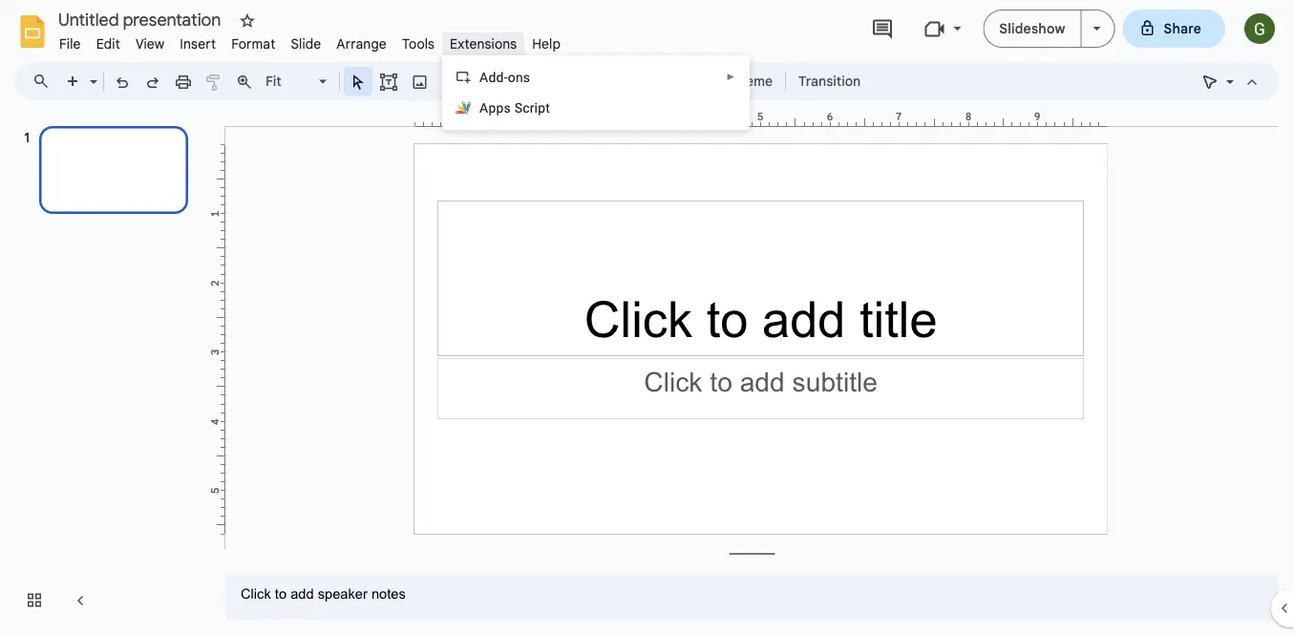 Task type: vqa. For each thing, say whether or not it's contained in the screenshot.
the Change
no



Task type: locate. For each thing, give the bounding box(es) containing it.
format menu item
[[224, 32, 283, 55]]

new slide with layout image
[[85, 69, 97, 75]]

Star checkbox
[[234, 8, 261, 34]]

help menu item
[[525, 32, 568, 55]]

transition button
[[790, 67, 869, 96]]

tools menu item
[[394, 32, 442, 55]]

main toolbar
[[56, 67, 870, 96]]

menu bar containing file
[[52, 25, 568, 56]]

add-ons a element
[[480, 69, 536, 85]]

transition
[[799, 73, 861, 89]]

tools
[[402, 35, 435, 52]]

arrange menu item
[[329, 32, 394, 55]]

mode and view toolbar
[[1195, 62, 1268, 100]]

application
[[0, 0, 1294, 635]]

view
[[136, 35, 165, 52]]

file menu item
[[52, 32, 88, 55]]

file
[[59, 35, 81, 52]]

theme
[[730, 73, 773, 89]]

format
[[231, 35, 275, 52]]

edit menu item
[[88, 32, 128, 55]]

menu
[[442, 55, 750, 130]]

share
[[1164, 20, 1202, 37]]

ons
[[508, 69, 530, 85]]

menu bar
[[52, 25, 568, 56]]

arrange
[[337, 35, 387, 52]]

menu bar inside menu bar banner
[[52, 25, 568, 56]]

start slideshow (⌘+enter) image
[[1093, 27, 1101, 31]]

menu containing a
[[442, 55, 750, 130]]

Rename text field
[[52, 8, 232, 31]]

script
[[515, 100, 550, 116]]

apps script
[[480, 100, 550, 116]]

menu bar banner
[[0, 0, 1294, 635]]

navigation
[[0, 108, 210, 635]]

shape image
[[442, 68, 464, 95]]



Task type: describe. For each thing, give the bounding box(es) containing it.
►
[[726, 72, 736, 83]]

a dd-ons
[[480, 69, 530, 85]]

application containing slideshow
[[0, 0, 1294, 635]]

Zoom field
[[260, 68, 335, 96]]

Menus field
[[24, 68, 66, 95]]

apps script e element
[[480, 100, 556, 116]]

apps
[[480, 100, 511, 116]]

help
[[532, 35, 561, 52]]

extensions menu item
[[442, 32, 525, 55]]

Zoom text field
[[263, 68, 316, 95]]

theme button
[[721, 67, 781, 96]]

slideshow
[[999, 20, 1066, 37]]

extensions
[[450, 35, 517, 52]]

slideshow button
[[983, 10, 1082, 48]]

insert menu item
[[172, 32, 224, 55]]

slide
[[291, 35, 321, 52]]

share button
[[1123, 10, 1226, 48]]

insert image image
[[409, 68, 431, 95]]

dd-
[[489, 69, 508, 85]]

a
[[480, 69, 489, 85]]

view menu item
[[128, 32, 172, 55]]

slide menu item
[[283, 32, 329, 55]]

insert
[[180, 35, 216, 52]]

edit
[[96, 35, 120, 52]]



